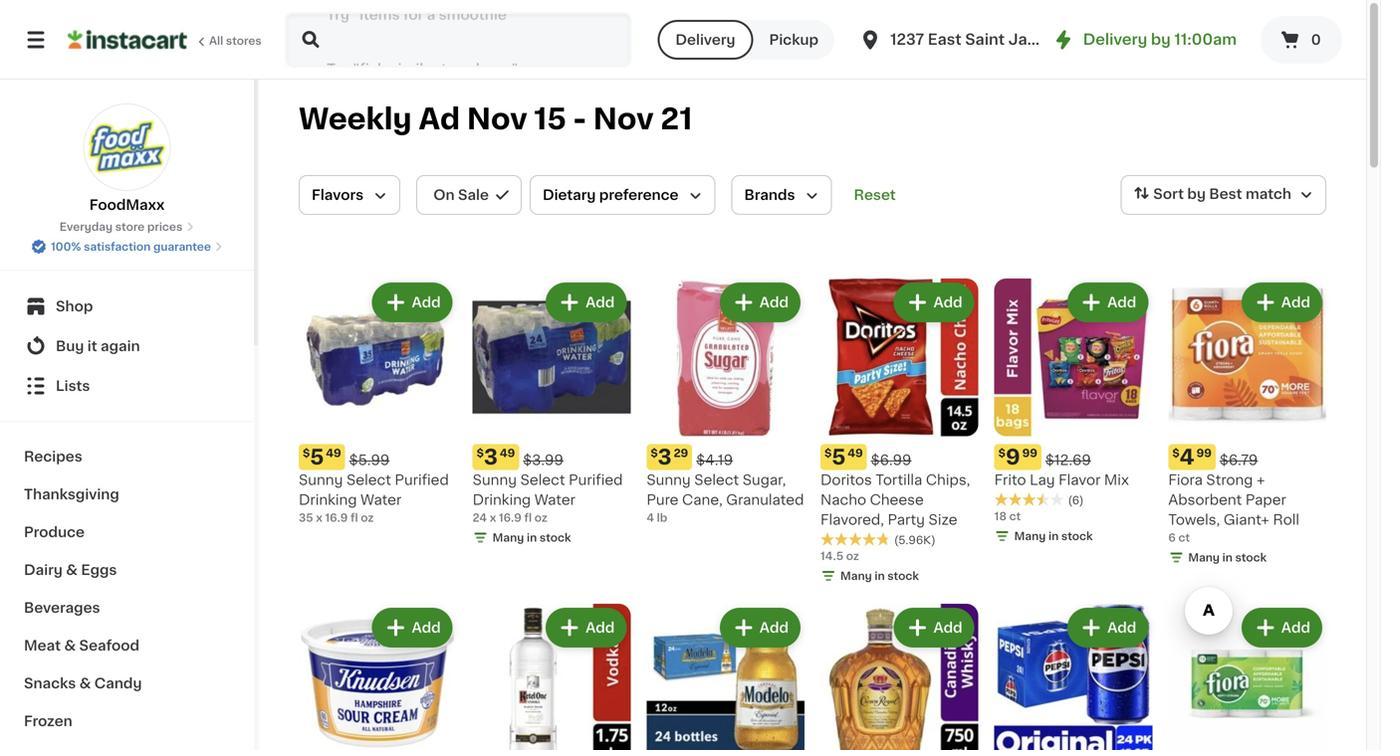 Task type: describe. For each thing, give the bounding box(es) containing it.
$ inside $ 3 49
[[477, 448, 484, 459]]

stock down "(5.96k)"
[[887, 571, 919, 582]]

many in stock down (6)
[[1014, 531, 1093, 542]]

purified inside "sunny select purified drinking water 24 x 16.9 fl oz"
[[569, 474, 623, 488]]

purified inside $ 5 49 $5.99 sunny select purified drinking water 35 x 16.9 fl oz
[[395, 474, 449, 488]]

$5.99
[[349, 454, 390, 468]]

doritos
[[820, 474, 872, 488]]

& for meat
[[64, 639, 76, 653]]

$ inside the $ 9 99 $12.69 frito lay flavor mix
[[998, 448, 1006, 459]]

nacho
[[820, 494, 866, 507]]

$ 3 49
[[477, 447, 515, 468]]

& for snacks
[[79, 677, 91, 691]]

everyday
[[59, 222, 113, 232]]

dairy
[[24, 564, 63, 578]]

it
[[87, 340, 97, 353]]

15
[[534, 105, 566, 133]]

many in stock down 14.5 oz
[[840, 571, 919, 582]]

east
[[928, 32, 962, 47]]

best match
[[1209, 187, 1291, 201]]

foodmaxx link
[[83, 104, 171, 215]]

0 horizontal spatial ct
[[1009, 511, 1021, 522]]

delivery button
[[658, 20, 753, 60]]

in down flavored,
[[875, 571, 885, 582]]

on
[[433, 188, 455, 202]]

3 for sunny select sugar, pure cane, granulated
[[658, 447, 672, 468]]

select for 3
[[694, 474, 739, 488]]

best
[[1209, 187, 1242, 201]]

brands button
[[731, 175, 832, 215]]

absorbent
[[1168, 494, 1242, 507]]

sort by
[[1153, 187, 1206, 201]]

29
[[674, 448, 688, 459]]

ct inside $ 4 99 $6.79 fiora strong + absorbent paper towels, giant+ roll 6 ct
[[1178, 533, 1190, 544]]

$ 5 49 $5.99 sunny select purified drinking water 35 x 16.9 fl oz
[[299, 447, 449, 524]]

$3.99
[[523, 454, 563, 468]]

meat & seafood
[[24, 639, 139, 653]]

$9.99 original price: $12.69 element
[[994, 445, 1152, 471]]

delivery by 11:00am
[[1083, 32, 1237, 47]]

21
[[661, 105, 692, 133]]

cheese
[[870, 494, 924, 507]]

lay
[[1030, 474, 1055, 488]]

dairy & eggs link
[[12, 552, 242, 589]]

giant+
[[1224, 513, 1269, 527]]

foodmaxx logo image
[[83, 104, 171, 191]]

preference
[[599, 188, 679, 202]]

1237 east saint james street button
[[858, 12, 1111, 68]]

$ 4 99 $6.79 fiora strong + absorbent paper towels, giant+ roll 6 ct
[[1168, 447, 1299, 544]]

beverages
[[24, 601, 100, 615]]

produce link
[[12, 514, 242, 552]]

& for dairy
[[66, 564, 78, 578]]

eggs
[[81, 564, 117, 578]]

18
[[994, 511, 1007, 522]]

lists link
[[12, 366, 242, 406]]

meat
[[24, 639, 61, 653]]

$6.79
[[1220, 454, 1258, 468]]

in down giant+
[[1222, 553, 1233, 564]]

stock down (6)
[[1061, 531, 1093, 542]]

in down "sunny select purified drinking water 24 x 16.9 fl oz"
[[527, 533, 537, 544]]

james
[[1008, 32, 1060, 47]]

prices
[[147, 222, 182, 232]]

mix
[[1104, 474, 1129, 488]]

towels,
[[1168, 513, 1220, 527]]

24
[[473, 513, 487, 524]]

16.9 inside $ 5 49 $5.99 sunny select purified drinking water 35 x 16.9 fl oz
[[325, 513, 348, 524]]

4 inside $ 3 29 $4.19 sunny select sugar, pure cane, granulated 4 lb
[[647, 513, 654, 524]]

oz inside "sunny select purified drinking water 24 x 16.9 fl oz"
[[534, 513, 548, 524]]

store
[[115, 222, 145, 232]]

$ 5 49 $6.99 doritos tortilla chips, nacho cheese flavored, party size
[[820, 447, 970, 527]]

strong
[[1206, 474, 1253, 488]]

pickup
[[769, 33, 819, 47]]

100% satisfaction guarantee button
[[31, 235, 223, 255]]

many in stock down giant+
[[1188, 553, 1267, 564]]

$4.99 original price: $6.79 element
[[1168, 445, 1326, 471]]

fiora
[[1168, 474, 1203, 488]]

many down 18 ct
[[1014, 531, 1046, 542]]

recipes
[[24, 450, 82, 464]]

cane,
[[682, 494, 723, 507]]

$4.19
[[696, 454, 733, 468]]

street
[[1064, 32, 1111, 47]]

delivery for delivery
[[675, 33, 735, 47]]

all stores
[[209, 35, 262, 46]]

sunny inside "sunny select purified drinking water 24 x 16.9 fl oz"
[[473, 474, 517, 488]]

99 for 4
[[1196, 448, 1212, 459]]

water inside $ 5 49 $5.99 sunny select purified drinking water 35 x 16.9 fl oz
[[360, 494, 402, 507]]

dietary preference button
[[530, 175, 715, 215]]

49 inside $ 5 49 $6.99 doritos tortilla chips, nacho cheese flavored, party size
[[848, 448, 863, 459]]

product group containing 9
[[994, 279, 1152, 549]]

again
[[101, 340, 140, 353]]

saint
[[965, 32, 1005, 47]]

snacks & candy link
[[12, 665, 242, 703]]

drinking inside "sunny select purified drinking water 24 x 16.9 fl oz"
[[473, 494, 531, 507]]

party
[[888, 513, 925, 527]]

(6)
[[1068, 496, 1084, 506]]

shop link
[[12, 287, 242, 327]]

flavors button
[[299, 175, 400, 215]]

on sale
[[433, 188, 489, 202]]

paper
[[1245, 494, 1286, 507]]

dairy & eggs
[[24, 564, 117, 578]]

frozen link
[[12, 703, 242, 741]]

delivery by 11:00am link
[[1051, 28, 1237, 52]]

sunny for 3
[[647, 474, 691, 488]]

brands
[[744, 188, 795, 202]]

6
[[1168, 533, 1176, 544]]

water inside "sunny select purified drinking water 24 x 16.9 fl oz"
[[534, 494, 575, 507]]

99 for 9
[[1022, 448, 1037, 459]]

frozen
[[24, 715, 72, 729]]



Task type: locate. For each thing, give the bounding box(es) containing it.
2 sunny from the left
[[473, 474, 517, 488]]

2 horizontal spatial 49
[[848, 448, 863, 459]]

18 ct
[[994, 511, 1021, 522]]

buy
[[56, 340, 84, 353]]

many down towels,
[[1188, 553, 1220, 564]]

4
[[1180, 447, 1194, 468], [647, 513, 654, 524]]

& inside the meat & seafood link
[[64, 639, 76, 653]]

2 purified from the left
[[569, 474, 623, 488]]

5 inside $ 5 49 $6.99 doritos tortilla chips, nacho cheese flavored, party size
[[832, 447, 846, 468]]

delivery up 21
[[675, 33, 735, 47]]

35
[[299, 513, 313, 524]]

sunny up pure
[[647, 474, 691, 488]]

5 up doritos
[[832, 447, 846, 468]]

nov right -
[[593, 105, 654, 133]]

by for sort
[[1187, 187, 1206, 201]]

1 horizontal spatial oz
[[534, 513, 548, 524]]

1 horizontal spatial fl
[[524, 513, 532, 524]]

oz inside $ 5 49 $5.99 sunny select purified drinking water 35 x 16.9 fl oz
[[361, 513, 374, 524]]

beverages link
[[12, 589, 242, 627]]

2 99 from the left
[[1196, 448, 1212, 459]]

99 inside $ 4 99 $6.79 fiora strong + absorbent paper towels, giant+ roll 6 ct
[[1196, 448, 1212, 459]]

0 vertical spatial by
[[1151, 32, 1171, 47]]

drinking
[[299, 494, 357, 507], [473, 494, 531, 507]]

$ up doritos
[[824, 448, 832, 459]]

delivery right james
[[1083, 32, 1147, 47]]

49 left '$3.99'
[[500, 448, 515, 459]]

nov
[[467, 105, 527, 133], [593, 105, 654, 133]]

sale
[[458, 188, 489, 202]]

purified down $3.49 original price: $3.99 element
[[569, 474, 623, 488]]

$ for granulated
[[651, 448, 658, 459]]

1 horizontal spatial sunny
[[473, 474, 517, 488]]

$ inside $ 4 99 $6.79 fiora strong + absorbent paper towels, giant+ roll 6 ct
[[1172, 448, 1180, 459]]

stock down giant+
[[1235, 553, 1267, 564]]

0 horizontal spatial drinking
[[299, 494, 357, 507]]

many in stock
[[1014, 531, 1093, 542], [493, 533, 571, 544], [1188, 553, 1267, 564], [840, 571, 919, 582]]

0 horizontal spatial purified
[[395, 474, 449, 488]]

0 vertical spatial ct
[[1009, 511, 1021, 522]]

fl right the "24"
[[524, 513, 532, 524]]

5 for doritos
[[832, 447, 846, 468]]

foodmaxx
[[89, 198, 165, 212]]

1 horizontal spatial 99
[[1196, 448, 1212, 459]]

x inside $ 5 49 $5.99 sunny select purified drinking water 35 x 16.9 fl oz
[[316, 513, 322, 524]]

Search field
[[287, 14, 630, 66]]

2 vertical spatial &
[[79, 677, 91, 691]]

oz right the 14.5
[[846, 551, 859, 562]]

by left '11:00am' at the right of the page
[[1151, 32, 1171, 47]]

0
[[1311, 33, 1321, 47]]

guarantee
[[153, 241, 211, 252]]

product group containing 4
[[1168, 279, 1326, 570]]

0 horizontal spatial select
[[346, 474, 391, 488]]

1 nov from the left
[[467, 105, 527, 133]]

$ inside $ 5 49 $6.99 doritos tortilla chips, nacho cheese flavored, party size
[[824, 448, 832, 459]]

2 fl from the left
[[524, 513, 532, 524]]

99 up fiora
[[1196, 448, 1212, 459]]

& inside dairy & eggs link
[[66, 564, 78, 578]]

ct
[[1009, 511, 1021, 522], [1178, 533, 1190, 544]]

49 for sunny select purified drinking water
[[326, 448, 341, 459]]

ct right '18'
[[1009, 511, 1021, 522]]

delivery inside button
[[675, 33, 735, 47]]

1 horizontal spatial select
[[520, 474, 565, 488]]

$ for towels,
[[1172, 448, 1180, 459]]

select down the $5.99
[[346, 474, 391, 488]]

dietary preference
[[543, 188, 679, 202]]

sunny for 5
[[299, 474, 343, 488]]

3 inside $ 3 29 $4.19 sunny select sugar, pure cane, granulated 4 lb
[[658, 447, 672, 468]]

stock down "sunny select purified drinking water 24 x 16.9 fl oz"
[[540, 533, 571, 544]]

0 vertical spatial 4
[[1180, 447, 1194, 468]]

4 inside $ 4 99 $6.79 fiora strong + absorbent paper towels, giant+ roll 6 ct
[[1180, 447, 1194, 468]]

in down the 'lay'
[[1048, 531, 1059, 542]]

flavor
[[1058, 474, 1101, 488]]

$ for 35
[[303, 448, 310, 459]]

& left eggs
[[66, 564, 78, 578]]

sunny
[[299, 474, 343, 488], [473, 474, 517, 488], [647, 474, 691, 488]]

1 horizontal spatial drinking
[[473, 494, 531, 507]]

1237 east saint james street
[[890, 32, 1111, 47]]

0 horizontal spatial 16.9
[[325, 513, 348, 524]]

sunny down $ 3 49
[[473, 474, 517, 488]]

100%
[[51, 241, 81, 252]]

by right sort
[[1187, 187, 1206, 201]]

roll
[[1273, 513, 1299, 527]]

meat & seafood link
[[12, 627, 242, 665]]

1 vertical spatial 4
[[647, 513, 654, 524]]

0 horizontal spatial fl
[[350, 513, 358, 524]]

1 x from the left
[[316, 513, 322, 524]]

100% satisfaction guarantee
[[51, 241, 211, 252]]

$ up fiora
[[1172, 448, 1180, 459]]

1 sunny from the left
[[299, 474, 343, 488]]

(5.96k)
[[894, 535, 936, 546]]

sunny up 35
[[299, 474, 343, 488]]

x right the "24"
[[490, 513, 496, 524]]

1 3 from the left
[[484, 447, 498, 468]]

many down 14.5 oz
[[840, 571, 872, 582]]

1 49 from the left
[[326, 448, 341, 459]]

5 for sunny
[[310, 447, 324, 468]]

1 5 from the left
[[310, 447, 324, 468]]

99 right 9
[[1022, 448, 1037, 459]]

product group
[[299, 279, 457, 526], [473, 279, 631, 550], [647, 279, 805, 526], [820, 279, 978, 589], [994, 279, 1152, 549], [1168, 279, 1326, 570], [299, 605, 457, 751], [473, 605, 631, 751], [647, 605, 805, 751], [820, 605, 978, 751], [994, 605, 1152, 751], [1168, 605, 1326, 751]]

0 horizontal spatial 3
[[484, 447, 498, 468]]

sunny select purified drinking water 24 x 16.9 fl oz
[[473, 474, 623, 524]]

$ up frito at the bottom right of page
[[998, 448, 1006, 459]]

$12.69
[[1045, 454, 1091, 468]]

water down '$3.99'
[[534, 494, 575, 507]]

candy
[[94, 677, 142, 691]]

flavors
[[312, 188, 364, 202]]

0 button
[[1261, 16, 1342, 64]]

49 inside $ 5 49 $5.99 sunny select purified drinking water 35 x 16.9 fl oz
[[326, 448, 341, 459]]

1 vertical spatial &
[[64, 639, 76, 653]]

4 $ from the left
[[998, 448, 1006, 459]]

by inside field
[[1187, 187, 1206, 201]]

drinking inside $ 5 49 $5.99 sunny select purified drinking water 35 x 16.9 fl oz
[[299, 494, 357, 507]]

frito
[[994, 474, 1026, 488]]

everyday store prices link
[[59, 219, 194, 235]]

0 horizontal spatial sunny
[[299, 474, 343, 488]]

0 horizontal spatial 99
[[1022, 448, 1037, 459]]

select inside $ 5 49 $5.99 sunny select purified drinking water 35 x 16.9 fl oz
[[346, 474, 391, 488]]

3 left '$3.99'
[[484, 447, 498, 468]]

select for 5
[[346, 474, 391, 488]]

1 horizontal spatial nov
[[593, 105, 654, 133]]

select down $4.19
[[694, 474, 739, 488]]

granulated
[[726, 494, 804, 507]]

water down the $5.99
[[360, 494, 402, 507]]

flavored,
[[820, 513, 884, 527]]

2 water from the left
[[534, 494, 575, 507]]

thanksgiving link
[[12, 476, 242, 514]]

dietary
[[543, 188, 596, 202]]

2 nov from the left
[[593, 105, 654, 133]]

1 horizontal spatial water
[[534, 494, 575, 507]]

1 select from the left
[[346, 474, 391, 488]]

$ inside $ 5 49 $5.99 sunny select purified drinking water 35 x 16.9 fl oz
[[303, 448, 310, 459]]

0 horizontal spatial delivery
[[675, 33, 735, 47]]

16.9 right the "24"
[[499, 513, 522, 524]]

$ left the $5.99
[[303, 448, 310, 459]]

1 horizontal spatial 49
[[500, 448, 515, 459]]

drinking up the "24"
[[473, 494, 531, 507]]

5 left the $5.99
[[310, 447, 324, 468]]

2 $ from the left
[[477, 448, 484, 459]]

1 drinking from the left
[[299, 494, 357, 507]]

1 horizontal spatial 3
[[658, 447, 672, 468]]

1 horizontal spatial ct
[[1178, 533, 1190, 544]]

0 horizontal spatial 49
[[326, 448, 341, 459]]

49 inside $ 3 49
[[500, 448, 515, 459]]

$5.49 original price: $5.99 element
[[299, 445, 457, 471]]

x right 35
[[316, 513, 322, 524]]

0 horizontal spatial nov
[[467, 105, 527, 133]]

chips,
[[926, 474, 970, 488]]

&
[[66, 564, 78, 578], [64, 639, 76, 653], [79, 677, 91, 691]]

1 water from the left
[[360, 494, 402, 507]]

fl inside "sunny select purified drinking water 24 x 16.9 fl oz"
[[524, 513, 532, 524]]

pickup button
[[753, 20, 834, 60]]

$5.49 original price: $6.99 element
[[820, 445, 978, 471]]

3 49 from the left
[[848, 448, 863, 459]]

ct right 6 at right bottom
[[1178, 533, 1190, 544]]

service type group
[[658, 20, 834, 60]]

0 horizontal spatial 5
[[310, 447, 324, 468]]

weekly
[[299, 105, 412, 133]]

sunny inside $ 5 49 $5.99 sunny select purified drinking water 35 x 16.9 fl oz
[[299, 474, 343, 488]]

+
[[1257, 474, 1265, 488]]

2 x from the left
[[490, 513, 496, 524]]

select inside "sunny select purified drinking water 24 x 16.9 fl oz"
[[520, 474, 565, 488]]

& inside snacks & candy link
[[79, 677, 91, 691]]

11:00am
[[1174, 32, 1237, 47]]

reset
[[854, 188, 896, 202]]

6 $ from the left
[[1172, 448, 1180, 459]]

0 horizontal spatial oz
[[361, 513, 374, 524]]

1 horizontal spatial 4
[[1180, 447, 1194, 468]]

reset button
[[848, 175, 902, 215]]

$6.99
[[871, 454, 912, 468]]

1 99 from the left
[[1022, 448, 1037, 459]]

1 vertical spatial ct
[[1178, 533, 1190, 544]]

$ for flavored,
[[824, 448, 832, 459]]

1 horizontal spatial by
[[1187, 187, 1206, 201]]

5 inside $ 5 49 $5.99 sunny select purified drinking water 35 x 16.9 fl oz
[[310, 447, 324, 468]]

None search field
[[285, 12, 632, 68]]

nov left 15
[[467, 105, 527, 133]]

delivery for delivery by 11:00am
[[1083, 32, 1147, 47]]

5
[[310, 447, 324, 468], [832, 447, 846, 468]]

-
[[573, 105, 586, 133]]

2 horizontal spatial oz
[[846, 551, 859, 562]]

buy it again link
[[12, 327, 242, 366]]

2 horizontal spatial sunny
[[647, 474, 691, 488]]

3 select from the left
[[694, 474, 739, 488]]

x inside "sunny select purified drinking water 24 x 16.9 fl oz"
[[490, 513, 496, 524]]

Best match Sort by field
[[1120, 175, 1326, 215]]

0 horizontal spatial 4
[[647, 513, 654, 524]]

in
[[1048, 531, 1059, 542], [527, 533, 537, 544], [1222, 553, 1233, 564], [875, 571, 885, 582]]

1 horizontal spatial 16.9
[[499, 513, 522, 524]]

all
[[209, 35, 223, 46]]

all stores link
[[68, 12, 263, 68]]

0 horizontal spatial by
[[1151, 32, 1171, 47]]

16.9 right 35
[[325, 513, 348, 524]]

& left candy
[[79, 677, 91, 691]]

1 horizontal spatial delivery
[[1083, 32, 1147, 47]]

$ 3 29 $4.19 sunny select sugar, pure cane, granulated 4 lb
[[647, 447, 804, 524]]

recipes link
[[12, 438, 242, 476]]

select down '$3.99'
[[520, 474, 565, 488]]

1 horizontal spatial 5
[[832, 447, 846, 468]]

16.9 inside "sunny select purified drinking water 24 x 16.9 fl oz"
[[499, 513, 522, 524]]

1 16.9 from the left
[[325, 513, 348, 524]]

49 up doritos
[[848, 448, 863, 459]]

select
[[346, 474, 391, 488], [520, 474, 565, 488], [694, 474, 739, 488]]

2 3 from the left
[[658, 447, 672, 468]]

0 vertical spatial &
[[66, 564, 78, 578]]

many in stock down "sunny select purified drinking water 24 x 16.9 fl oz"
[[493, 533, 571, 544]]

16.9
[[325, 513, 348, 524], [499, 513, 522, 524]]

2 5 from the left
[[832, 447, 846, 468]]

0 horizontal spatial x
[[316, 513, 322, 524]]

1 horizontal spatial x
[[490, 513, 496, 524]]

buy it again
[[56, 340, 140, 353]]

99 inside the $ 9 99 $12.69 frito lay flavor mix
[[1022, 448, 1037, 459]]

fl right 35
[[350, 513, 358, 524]]

$ 9 99 $12.69 frito lay flavor mix
[[994, 447, 1129, 488]]

tortilla
[[876, 474, 922, 488]]

purified down $5.49 original price: $5.99 "element" on the left bottom
[[395, 474, 449, 488]]

$ left '$3.99'
[[477, 448, 484, 459]]

select inside $ 3 29 $4.19 sunny select sugar, pure cane, granulated 4 lb
[[694, 474, 739, 488]]

3 left "29"
[[658, 447, 672, 468]]

3 $ from the left
[[824, 448, 832, 459]]

weekly ad nov 15 - nov 21
[[299, 105, 692, 133]]

many down "sunny select purified drinking water 24 x 16.9 fl oz"
[[493, 533, 524, 544]]

$3.49 original price: $3.99 element
[[473, 445, 631, 471]]

0 horizontal spatial water
[[360, 494, 402, 507]]

4 left lb
[[647, 513, 654, 524]]

many
[[1014, 531, 1046, 542], [493, 533, 524, 544], [1188, 553, 1220, 564], [840, 571, 872, 582]]

2 drinking from the left
[[473, 494, 531, 507]]

oz down '$3.99'
[[534, 513, 548, 524]]

snacks
[[24, 677, 76, 691]]

$3.29 original price: $4.19 element
[[647, 445, 805, 471]]

1 horizontal spatial purified
[[569, 474, 623, 488]]

5 $ from the left
[[651, 448, 658, 459]]

1 purified from the left
[[395, 474, 449, 488]]

3 sunny from the left
[[647, 474, 691, 488]]

49 for 3
[[500, 448, 515, 459]]

2 horizontal spatial select
[[694, 474, 739, 488]]

snacks & candy
[[24, 677, 142, 691]]

14.5 oz
[[820, 551, 859, 562]]

& right "meat"
[[64, 639, 76, 653]]

3 for 3
[[484, 447, 498, 468]]

size
[[929, 513, 957, 527]]

2 16.9 from the left
[[499, 513, 522, 524]]

shop
[[56, 300, 93, 314]]

1 fl from the left
[[350, 513, 358, 524]]

49 left the $5.99
[[326, 448, 341, 459]]

by for delivery
[[1151, 32, 1171, 47]]

2 49 from the left
[[500, 448, 515, 459]]

oz down the $5.99
[[361, 513, 374, 524]]

$ inside $ 3 29 $4.19 sunny select sugar, pure cane, granulated 4 lb
[[651, 448, 658, 459]]

fl inside $ 5 49 $5.99 sunny select purified drinking water 35 x 16.9 fl oz
[[350, 513, 358, 524]]

drinking up 35
[[299, 494, 357, 507]]

thanksgiving
[[24, 488, 119, 502]]

oz
[[361, 513, 374, 524], [534, 513, 548, 524], [846, 551, 859, 562]]

sort
[[1153, 187, 1184, 201]]

4 up fiora
[[1180, 447, 1194, 468]]

$ left "29"
[[651, 448, 658, 459]]

1 $ from the left
[[303, 448, 310, 459]]

instacart logo image
[[68, 28, 187, 52]]

2 select from the left
[[520, 474, 565, 488]]

1 vertical spatial by
[[1187, 187, 1206, 201]]

sunny inside $ 3 29 $4.19 sunny select sugar, pure cane, granulated 4 lb
[[647, 474, 691, 488]]



Task type: vqa. For each thing, say whether or not it's contained in the screenshot.
bottom help
no



